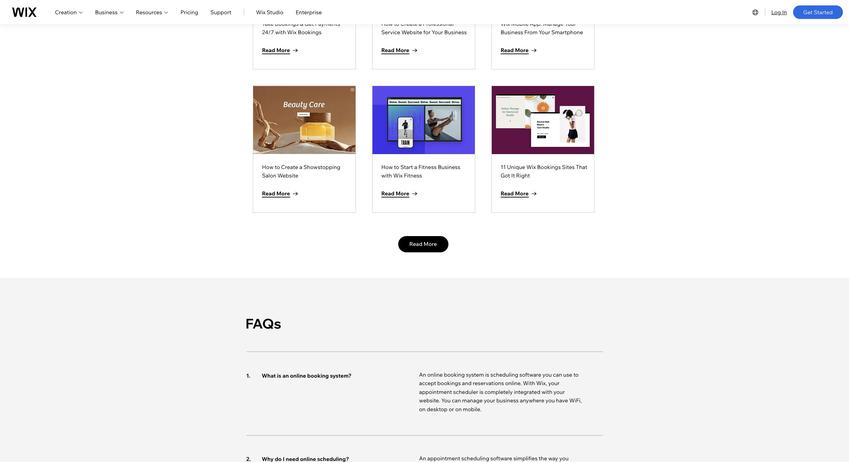 Task type: locate. For each thing, give the bounding box(es) containing it.
take
[[262, 20, 274, 27]]

11 unique wix bookings sites that got it right
[[501, 164, 587, 179]]

read
[[262, 47, 275, 53], [381, 47, 394, 53], [501, 47, 514, 53], [262, 190, 275, 197], [381, 190, 394, 197], [501, 190, 514, 197], [409, 241, 422, 247]]

0 vertical spatial software
[[519, 371, 541, 378]]

1 horizontal spatial scheduling
[[490, 371, 518, 378]]

how
[[381, 20, 393, 27], [262, 164, 274, 170], [381, 164, 393, 170]]

create for salon
[[281, 164, 298, 170]]

bookings down &
[[298, 29, 322, 36]]

1 horizontal spatial can
[[553, 371, 562, 378]]

1 horizontal spatial booking
[[444, 371, 465, 378]]

wifi,
[[569, 397, 582, 404]]

accept
[[419, 380, 436, 387]]

2 an from the top
[[419, 455, 426, 462]]

right
[[516, 172, 530, 179]]

a left showstopping
[[299, 164, 302, 170]]

with inside how to start a fitness business with wix fitness
[[381, 172, 392, 179]]

software inside an appointment scheduling software simplifies the way you
[[490, 455, 512, 462]]

how inside how to create a showstopping salon website
[[262, 164, 274, 170]]

to for how to create a showstopping salon website
[[275, 164, 280, 170]]

1 vertical spatial with
[[381, 172, 392, 179]]

how inside how to start a fitness business with wix fitness
[[381, 164, 393, 170]]

wix mobile app: manage your business from your smartphone
[[501, 20, 583, 36]]

create inside how to create a showstopping salon website
[[281, 164, 298, 170]]

booking up bookings on the bottom right of the page
[[444, 371, 465, 378]]

manage
[[543, 20, 564, 27]]

1 vertical spatial can
[[452, 397, 461, 404]]

1 vertical spatial website
[[278, 172, 298, 179]]

wix right "24/7"
[[287, 29, 297, 36]]

0 vertical spatial with
[[275, 29, 286, 36]]

1 horizontal spatial get
[[803, 9, 813, 15]]

0 horizontal spatial get
[[304, 20, 314, 27]]

you for way
[[559, 455, 569, 462]]

11
[[501, 164, 506, 170]]

log
[[771, 9, 781, 15]]

to inside how to start a fitness business with wix fitness
[[394, 164, 399, 170]]

0 vertical spatial get
[[803, 9, 813, 15]]

wix down start at the left of the page
[[393, 172, 403, 179]]

your up "smartphone"
[[565, 20, 576, 27]]

1 vertical spatial appointment
[[427, 455, 460, 462]]

to right use
[[573, 371, 579, 378]]

read more
[[262, 47, 290, 53], [381, 47, 409, 53], [501, 47, 529, 53], [262, 190, 290, 197], [381, 190, 409, 197], [501, 190, 529, 197], [409, 241, 437, 247]]

online
[[427, 371, 443, 378], [290, 372, 306, 379]]

fitness right start at the left of the page
[[418, 164, 437, 170]]

0 vertical spatial you
[[543, 371, 552, 378]]

wix studio link
[[256, 8, 283, 16]]

appointment inside an online booking system is scheduling software you can use to accept bookings and reservations online. with wix, your appointment scheduler is completely integrated with your website. you can manage your business anywhere you have wifi, on desktop or on mobile.
[[419, 389, 452, 395]]

&
[[300, 20, 303, 27]]

with for take
[[275, 29, 286, 36]]

with
[[275, 29, 286, 36], [381, 172, 392, 179], [542, 389, 552, 395]]

that
[[576, 164, 587, 170]]

2 vertical spatial you
[[559, 455, 569, 462]]

fitness
[[418, 164, 437, 170], [404, 172, 422, 179]]

a right start at the left of the page
[[414, 164, 417, 170]]

website right salon
[[278, 172, 298, 179]]

create
[[400, 20, 417, 27], [281, 164, 298, 170]]

is down the "reservations"
[[479, 389, 483, 395]]

is up the "reservations"
[[485, 371, 489, 378]]

a for professional
[[419, 20, 422, 27]]

get started link
[[793, 5, 843, 19]]

more
[[276, 47, 290, 53], [396, 47, 409, 53], [515, 47, 529, 53], [276, 190, 290, 197], [396, 190, 409, 197], [515, 190, 529, 197], [424, 241, 437, 247]]

1 horizontal spatial software
[[519, 371, 541, 378]]

bookings left sites
[[537, 164, 561, 170]]

an online booking system is scheduling software you can use to accept bookings and reservations online. with wix, your appointment scheduler is completely integrated with your website. you can manage your business anywhere you have wifi, on desktop or on mobile.
[[419, 371, 582, 413]]

website
[[401, 29, 422, 36], [278, 172, 298, 179]]

0 horizontal spatial on
[[419, 406, 426, 413]]

your down 'app:'
[[539, 29, 550, 36]]

resources
[[136, 9, 162, 15]]

2 horizontal spatial a
[[419, 20, 422, 27]]

list containing take bookings & get payments 24/7 with wix bookings
[[227, 0, 620, 221]]

online right an
[[290, 372, 306, 379]]

0 vertical spatial scheduling
[[490, 371, 518, 378]]

fitness down start at the left of the page
[[404, 172, 422, 179]]

software
[[519, 371, 541, 378], [490, 455, 512, 462]]

2 vertical spatial with
[[542, 389, 552, 395]]

how for how to create a professional service website for your business
[[381, 20, 393, 27]]

1 vertical spatial bookings
[[298, 29, 322, 36]]

website left for
[[401, 29, 422, 36]]

1 horizontal spatial a
[[414, 164, 417, 170]]

to for how to create a professional service website for your business
[[394, 20, 399, 27]]

1 vertical spatial software
[[490, 455, 512, 462]]

get
[[803, 9, 813, 15], [304, 20, 314, 27]]

is left an
[[277, 372, 281, 379]]

your
[[565, 20, 576, 27], [432, 29, 443, 36], [539, 29, 550, 36]]

0 vertical spatial website
[[401, 29, 422, 36]]

wix,
[[536, 380, 547, 387]]

wix up the right
[[526, 164, 536, 170]]

an inside an appointment scheduling software simplifies the way you
[[419, 455, 426, 462]]

0 horizontal spatial is
[[277, 372, 281, 379]]

create left showstopping
[[281, 164, 298, 170]]

to inside how to create a showstopping salon website
[[275, 164, 280, 170]]

you inside an appointment scheduling software simplifies the way you
[[559, 455, 569, 462]]

online up the accept
[[427, 371, 443, 378]]

how up salon
[[262, 164, 274, 170]]

a left professional
[[419, 20, 422, 27]]

smartphone
[[551, 29, 583, 36]]

a inside how to start a fitness business with wix fitness
[[414, 164, 417, 170]]

image of a personal trainer's website image
[[373, 85, 476, 154]]

0 horizontal spatial software
[[490, 455, 512, 462]]

list
[[227, 0, 620, 221]]

how up "service"
[[381, 20, 393, 27]]

bookings
[[275, 20, 299, 27], [298, 29, 322, 36], [537, 164, 561, 170]]

get right &
[[304, 20, 314, 27]]

an inside an online booking system is scheduling software you can use to accept bookings and reservations online. with wix, your appointment scheduler is completely integrated with your website. you can manage your business anywhere you have wifi, on desktop or on mobile.
[[419, 371, 426, 378]]

your down professional
[[432, 29, 443, 36]]

to inside how to create a professional service website for your business
[[394, 20, 399, 27]]

an for an appointment scheduling software simplifies the way you
[[419, 455, 426, 462]]

website inside how to create a showstopping salon website
[[278, 172, 298, 179]]

how inside how to create a professional service website for your business
[[381, 20, 393, 27]]

can
[[553, 371, 562, 378], [452, 397, 461, 404]]

0 horizontal spatial a
[[299, 164, 302, 170]]

wix up take
[[256, 9, 265, 15]]

to up "service"
[[394, 20, 399, 27]]

you
[[543, 371, 552, 378], [546, 397, 555, 404], [559, 455, 569, 462]]

a inside how to create a professional service website for your business
[[419, 20, 422, 27]]

website for salon
[[278, 172, 298, 179]]

on
[[419, 406, 426, 413], [455, 406, 462, 413]]

1 vertical spatial an
[[419, 455, 426, 462]]

how left start at the left of the page
[[381, 164, 393, 170]]

bookings inside '11 unique wix bookings sites that got it right'
[[537, 164, 561, 170]]

can left use
[[553, 371, 562, 378]]

create inside how to create a professional service website for your business
[[400, 20, 417, 27]]

0 horizontal spatial create
[[281, 164, 298, 170]]

website inside how to create a professional service website for your business
[[401, 29, 422, 36]]

1 vertical spatial get
[[304, 20, 314, 27]]

you
[[441, 397, 451, 404]]

1 horizontal spatial on
[[455, 406, 462, 413]]

0 horizontal spatial website
[[278, 172, 298, 179]]

1 horizontal spatial create
[[400, 20, 417, 27]]

manage
[[462, 397, 483, 404]]

2 on from the left
[[455, 406, 462, 413]]

0 horizontal spatial with
[[275, 29, 286, 36]]

get left started
[[803, 9, 813, 15]]

2 horizontal spatial with
[[542, 389, 552, 395]]

2 vertical spatial your
[[484, 397, 495, 404]]

wix inside how to start a fitness business with wix fitness
[[393, 172, 403, 179]]

on right "or"
[[455, 406, 462, 413]]

software left simplifies
[[490, 455, 512, 462]]

2 horizontal spatial is
[[485, 371, 489, 378]]

scheduling
[[490, 371, 518, 378], [461, 455, 489, 462]]

can up "or"
[[452, 397, 461, 404]]

1 vertical spatial scheduling
[[461, 455, 489, 462]]

your up the have
[[554, 389, 565, 395]]

on down website.
[[419, 406, 426, 413]]

0 vertical spatial can
[[553, 371, 562, 378]]

wix left 'mobile'
[[501, 20, 510, 27]]

your inside how to create a professional service website for your business
[[432, 29, 443, 36]]

bookings left &
[[275, 20, 299, 27]]

you for software
[[543, 371, 552, 378]]

software up with
[[519, 371, 541, 378]]

business
[[95, 9, 118, 15], [444, 29, 467, 36], [501, 29, 523, 36], [438, 164, 460, 170]]

to inside an online booking system is scheduling software you can use to accept bookings and reservations online. with wix, your appointment scheduler is completely integrated with your website. you can manage your business anywhere you have wifi, on desktop or on mobile.
[[573, 371, 579, 378]]

booking left system?
[[307, 372, 329, 379]]

an
[[283, 372, 289, 379]]

to left start at the left of the page
[[394, 164, 399, 170]]

bookings
[[437, 380, 461, 387]]

0 vertical spatial an
[[419, 371, 426, 378]]

you right the way on the right bottom of page
[[559, 455, 569, 462]]

with inside take bookings & get payments 24/7 with wix bookings
[[275, 29, 286, 36]]

wix inside take bookings & get payments 24/7 with wix bookings
[[287, 29, 297, 36]]

1 horizontal spatial with
[[381, 172, 392, 179]]

0 horizontal spatial scheduling
[[461, 455, 489, 462]]

wix studio
[[256, 9, 283, 15]]

you up wix,
[[543, 371, 552, 378]]

2 horizontal spatial your
[[565, 20, 576, 27]]

how to create a showstopping salon website
[[262, 164, 340, 179]]

image of beauty salon website image
[[253, 85, 357, 154]]

is
[[485, 371, 489, 378], [277, 372, 281, 379], [479, 389, 483, 395]]

0 horizontal spatial booking
[[307, 372, 329, 379]]

your
[[548, 380, 560, 387], [554, 389, 565, 395], [484, 397, 495, 404]]

got
[[501, 172, 510, 179]]

1 horizontal spatial website
[[401, 29, 422, 36]]

a inside how to create a showstopping salon website
[[299, 164, 302, 170]]

1 an from the top
[[419, 371, 426, 378]]

0 vertical spatial appointment
[[419, 389, 452, 395]]

create left professional
[[400, 20, 417, 27]]

desktop
[[427, 406, 448, 413]]

completely
[[485, 389, 513, 395]]

your down completely
[[484, 397, 495, 404]]

support
[[210, 9, 231, 15]]

to
[[394, 20, 399, 27], [275, 164, 280, 170], [394, 164, 399, 170], [573, 371, 579, 378]]

2 vertical spatial bookings
[[537, 164, 561, 170]]

an
[[419, 371, 426, 378], [419, 455, 426, 462]]

0 horizontal spatial your
[[432, 29, 443, 36]]

your right wix,
[[548, 380, 560, 387]]

0 vertical spatial create
[[400, 20, 417, 27]]

integrated
[[514, 389, 540, 395]]

wix
[[256, 9, 265, 15], [501, 20, 510, 27], [287, 29, 297, 36], [526, 164, 536, 170], [393, 172, 403, 179]]

a for fitness
[[414, 164, 417, 170]]

appointment
[[419, 389, 452, 395], [427, 455, 460, 462]]

create for service
[[400, 20, 417, 27]]

booking
[[444, 371, 465, 378], [307, 372, 329, 379]]

1 vertical spatial create
[[281, 164, 298, 170]]

1 horizontal spatial online
[[427, 371, 443, 378]]

to up salon
[[275, 164, 280, 170]]

you left the have
[[546, 397, 555, 404]]



Task type: vqa. For each thing, say whether or not it's contained in the screenshot.
Let's get started with your site setup.
no



Task type: describe. For each thing, give the bounding box(es) containing it.
scheduling inside an online booking system is scheduling software you can use to accept bookings and reservations online. with wix, your appointment scheduler is completely integrated with your website. you can manage your business anywhere you have wifi, on desktop or on mobile.
[[490, 371, 518, 378]]

system?
[[330, 372, 351, 379]]

an for an online booking system is scheduling software you can use to accept bookings and reservations online. with wix, your appointment scheduler is completely integrated with your website. you can manage your business anywhere you have wifi, on desktop or on mobile.
[[419, 371, 426, 378]]

how to create a professional service website for your business
[[381, 20, 467, 36]]

log in
[[771, 9, 787, 15]]

what is an online booking system?
[[262, 372, 351, 379]]

app:
[[530, 20, 542, 27]]

business inside wix mobile app: manage your business from your smartphone
[[501, 29, 523, 36]]

log in link
[[771, 8, 787, 16]]

1 horizontal spatial your
[[539, 29, 550, 36]]

have
[[556, 397, 568, 404]]

start
[[400, 164, 413, 170]]

from
[[524, 29, 538, 36]]

for
[[423, 29, 430, 36]]

scheduler
[[453, 389, 478, 395]]

way
[[548, 455, 558, 462]]

with inside an online booking system is scheduling software you can use to accept bookings and reservations online. with wix, your appointment scheduler is completely integrated with your website. you can manage your business anywhere you have wifi, on desktop or on mobile.
[[542, 389, 552, 395]]

showstopping
[[304, 164, 340, 170]]

system
[[466, 371, 484, 378]]

or
[[449, 406, 454, 413]]

anywhere
[[520, 397, 544, 404]]

to for how to start a fitness business with wix fitness
[[394, 164, 399, 170]]

studio
[[267, 9, 283, 15]]

business inside how to create a professional service website for your business
[[444, 29, 467, 36]]

1 horizontal spatial is
[[479, 389, 483, 395]]

simplifies
[[513, 455, 538, 462]]

language selector, english selected image
[[751, 8, 759, 16]]

enterprise
[[296, 9, 322, 15]]

reservations
[[473, 380, 504, 387]]

the
[[539, 455, 547, 462]]

resources button
[[136, 8, 168, 16]]

with for how
[[381, 172, 392, 179]]

creation button
[[55, 8, 83, 16]]

service
[[381, 29, 400, 36]]

pricing
[[180, 9, 198, 15]]

mobile.
[[463, 406, 482, 413]]

website.
[[419, 397, 440, 404]]

image of beauty services website image
[[253, 0, 357, 11]]

business inside how to start a fitness business with wix fitness
[[438, 164, 460, 170]]

1 vertical spatial you
[[546, 397, 555, 404]]

payments
[[315, 20, 340, 27]]

how for how to start a fitness business with wix fitness
[[381, 164, 393, 170]]

0 vertical spatial fitness
[[418, 164, 437, 170]]

booking inside an online booking system is scheduling software you can use to accept bookings and reservations online. with wix, your appointment scheduler is completely integrated with your website. you can manage your business anywhere you have wifi, on desktop or on mobile.
[[444, 371, 465, 378]]

in
[[782, 9, 787, 15]]

a for showstopping
[[299, 164, 302, 170]]

1.
[[246, 372, 250, 379]]

get inside take bookings & get payments 24/7 with wix bookings
[[304, 20, 314, 27]]

professional
[[423, 20, 454, 27]]

website for service
[[401, 29, 422, 36]]

get started
[[803, 9, 833, 15]]

1 vertical spatial your
[[554, 389, 565, 395]]

0 vertical spatial bookings
[[275, 20, 299, 27]]

wix inside '11 unique wix bookings sites that got it right'
[[526, 164, 536, 170]]

0 vertical spatial your
[[548, 380, 560, 387]]

get inside 'link'
[[803, 9, 813, 15]]

wix inside wix mobile app: manage your business from your smartphone
[[501, 20, 510, 27]]

support link
[[210, 8, 231, 16]]

an appointment scheduling software simplifies the way you
[[419, 455, 583, 462]]

1 on from the left
[[419, 406, 426, 413]]

faqs
[[246, 315, 281, 332]]

enterprise link
[[296, 8, 322, 16]]

scheduling inside an appointment scheduling software simplifies the way you
[[461, 455, 489, 462]]

started
[[814, 9, 833, 15]]

salon
[[262, 172, 276, 179]]

how to start a fitness business with wix fitness
[[381, 164, 460, 179]]

business inside popup button
[[95, 9, 118, 15]]

creation
[[55, 9, 77, 15]]

what
[[262, 372, 276, 379]]

24/7
[[262, 29, 274, 36]]

mobile
[[511, 20, 529, 27]]

image of a recreation sports website image
[[492, 85, 596, 154]]

appointment inside an appointment scheduling software simplifies the way you
[[427, 455, 460, 462]]

0 horizontal spatial can
[[452, 397, 461, 404]]

how for how to create a showstopping salon website
[[262, 164, 274, 170]]

online inside an online booking system is scheduling software you can use to accept bookings and reservations online. with wix, your appointment scheduler is completely integrated with your website. you can manage your business anywhere you have wifi, on desktop or on mobile.
[[427, 371, 443, 378]]

and
[[462, 380, 472, 387]]

use
[[563, 371, 572, 378]]

1 vertical spatial fitness
[[404, 172, 422, 179]]

business button
[[95, 8, 124, 16]]

0 horizontal spatial online
[[290, 372, 306, 379]]

pricing link
[[180, 8, 198, 16]]

software inside an online booking system is scheduling software you can use to accept bookings and reservations online. with wix, your appointment scheduler is completely integrated with your website. you can manage your business anywhere you have wifi, on desktop or on mobile.
[[519, 371, 541, 378]]

online.
[[505, 380, 522, 387]]

with
[[523, 380, 535, 387]]

take bookings & get payments 24/7 with wix bookings
[[262, 20, 340, 36]]

it
[[511, 172, 515, 179]]

business
[[496, 397, 519, 404]]

sites
[[562, 164, 575, 170]]

unique
[[507, 164, 525, 170]]



